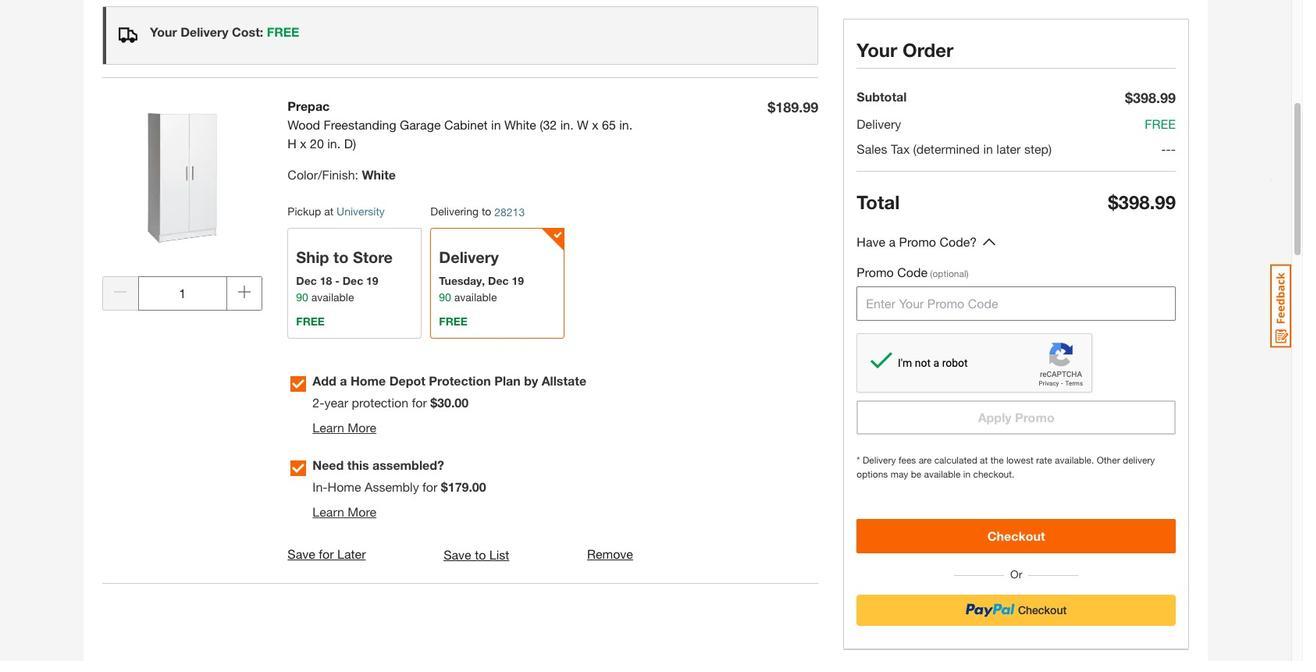 Task type: locate. For each thing, give the bounding box(es) containing it.
decrement image
[[114, 286, 127, 299]]

1 horizontal spatial save
[[444, 547, 472, 562]]

at inside '* delivery fees are calculated at the lowest rate available. other delivery options may be available in checkout.'
[[981, 455, 989, 466]]

1 save from the left
[[288, 547, 316, 562]]

0 horizontal spatial in.
[[328, 136, 341, 151]]

1 horizontal spatial available
[[455, 291, 497, 304]]

0 vertical spatial learn more button
[[313, 417, 377, 436]]

your delivery cost: free
[[150, 25, 300, 39]]

to inside ship to store dec 18 - dec 19 90 available
[[334, 249, 349, 267]]

more down 'protection'
[[348, 421, 377, 435]]

increment image
[[238, 286, 251, 299]]

1 vertical spatial $
[[441, 480, 448, 495]]

save for save for later
[[288, 547, 316, 562]]

learn
[[313, 421, 344, 435], [313, 505, 344, 520]]

1 vertical spatial for
[[423, 480, 438, 495]]

None text field
[[138, 276, 227, 311]]

2 vertical spatial in
[[964, 469, 971, 480]]

x right w
[[592, 117, 599, 132]]

promo up the promo code (optional)
[[900, 234, 937, 249]]

in. left w
[[561, 117, 574, 132]]

in.
[[561, 117, 574, 132], [620, 117, 633, 132], [328, 136, 341, 151]]

1 horizontal spatial in
[[964, 469, 971, 480]]

for inside need this assembled? in-home assembly for $ 179.00
[[423, 480, 438, 495]]

delivery up the tuesday,
[[439, 249, 499, 267]]

0 horizontal spatial 90
[[296, 291, 309, 304]]

learn more
[[313, 421, 377, 435], [313, 505, 377, 520]]

2 more from the top
[[348, 505, 377, 520]]

a for promo
[[889, 234, 896, 249]]

$398.99 down "---"
[[1109, 191, 1177, 213]]

alert containing your delivery cost:
[[102, 7, 819, 65]]

2 vertical spatial for
[[319, 547, 334, 562]]

a
[[889, 234, 896, 249], [340, 374, 347, 388]]

free
[[267, 25, 300, 39], [1146, 116, 1177, 131], [296, 315, 325, 328], [439, 315, 468, 328]]

available down the tuesday,
[[455, 291, 497, 304]]

1 vertical spatial more
[[348, 505, 377, 520]]

apply promo
[[979, 410, 1055, 425]]

white left (32
[[505, 117, 537, 132]]

1 horizontal spatial white
[[505, 117, 537, 132]]

checkout.
[[974, 469, 1015, 480]]

alert
[[102, 7, 819, 65]]

learn more down "year" at the bottom left of the page
[[313, 421, 377, 435]]

2 learn from the top
[[313, 505, 344, 520]]

1 horizontal spatial your
[[857, 39, 898, 61]]

step)
[[1025, 141, 1053, 156]]

$ down assembled?
[[441, 480, 448, 495]]

delivery
[[181, 25, 229, 39], [857, 116, 902, 131], [439, 249, 499, 267], [863, 455, 897, 466]]

to inside delivering to 28213
[[482, 205, 492, 218]]

home
[[351, 374, 386, 388], [328, 480, 361, 495]]

available
[[312, 291, 354, 304], [455, 291, 497, 304], [925, 469, 961, 480]]

0 horizontal spatial white
[[362, 167, 396, 182]]

to for store
[[334, 249, 349, 267]]

the
[[991, 455, 1004, 466]]

allstate
[[542, 374, 587, 388]]

1 vertical spatial at
[[981, 455, 989, 466]]

$
[[431, 396, 438, 410], [441, 480, 448, 495]]

0 vertical spatial x
[[592, 117, 599, 132]]

save inside save to list button
[[444, 547, 472, 562]]

x
[[592, 117, 599, 132], [300, 136, 307, 151]]

to left 28213 link
[[482, 205, 492, 218]]

1 more from the top
[[348, 421, 377, 435]]

0 horizontal spatial $
[[431, 396, 438, 410]]

2 horizontal spatial in
[[984, 141, 994, 156]]

delivery up "sales"
[[857, 116, 902, 131]]

promo inside button
[[1016, 410, 1055, 425]]

0 vertical spatial $
[[431, 396, 438, 410]]

0 vertical spatial a
[[889, 234, 896, 249]]

0 horizontal spatial your
[[150, 25, 177, 39]]

more for 2-year
[[348, 421, 377, 435]]

at right pickup
[[324, 205, 334, 218]]

90
[[296, 291, 309, 304], [439, 291, 452, 304]]

1 vertical spatial a
[[340, 374, 347, 388]]

1 horizontal spatial $
[[441, 480, 448, 495]]

to left list
[[475, 547, 486, 562]]

2 vertical spatial promo
[[1016, 410, 1055, 425]]

0 vertical spatial for
[[412, 396, 427, 410]]

for down depot
[[412, 396, 427, 410]]

x right h
[[300, 136, 307, 151]]

0 horizontal spatial dec
[[296, 274, 317, 288]]

$ inside need this assembled? in-home assembly for $ 179.00
[[441, 480, 448, 495]]

1 vertical spatial home
[[328, 480, 361, 495]]

0 vertical spatial more
[[348, 421, 377, 435]]

0 vertical spatial home
[[351, 374, 386, 388]]

home inside need this assembled? in-home assembly for $ 179.00
[[328, 480, 361, 495]]

add
[[313, 374, 337, 388]]

need this assembled? in-home assembly for $ 179.00
[[313, 458, 486, 495]]

for inside add a home depot protection plan by allstate 2-year protection for $ 30.00
[[412, 396, 427, 410]]

available down 18
[[312, 291, 354, 304]]

more for in-home assembly for
[[348, 505, 377, 520]]

learn down "year" at the bottom left of the page
[[313, 421, 344, 435]]

for down assembled?
[[423, 480, 438, 495]]

0 horizontal spatial a
[[340, 374, 347, 388]]

1 learn more from the top
[[313, 421, 377, 435]]

28213
[[495, 206, 525, 219]]

1 horizontal spatial x
[[592, 117, 599, 132]]

dec left 18
[[296, 274, 317, 288]]

in left later
[[984, 141, 994, 156]]

add a home depot protection plan by allstate 2-year protection for $ 30.00
[[313, 374, 587, 410]]

2 learn more button from the top
[[313, 502, 377, 521]]

at left the
[[981, 455, 989, 466]]

save to list button
[[444, 546, 510, 565]]

later
[[338, 547, 366, 562]]

your for your delivery cost: free
[[150, 25, 177, 39]]

2 vertical spatial to
[[475, 547, 486, 562]]

1 vertical spatial learn more button
[[313, 502, 377, 521]]

$ down protection
[[431, 396, 438, 410]]

0 vertical spatial to
[[482, 205, 492, 218]]

in down calculated
[[964, 469, 971, 480]]

2 horizontal spatial available
[[925, 469, 961, 480]]

$398.99 for subtotal
[[1126, 89, 1177, 106]]

1 horizontal spatial promo
[[900, 234, 937, 249]]

1 vertical spatial learn more
[[313, 505, 377, 520]]

more
[[348, 421, 377, 435], [348, 505, 377, 520]]

2 save from the left
[[444, 547, 472, 562]]

in right the cabinet
[[491, 117, 501, 132]]

delivery up options
[[863, 455, 897, 466]]

for inside button
[[319, 547, 334, 562]]

0 vertical spatial white
[[505, 117, 537, 132]]

at
[[324, 205, 334, 218], [981, 455, 989, 466]]

university button
[[337, 205, 385, 218]]

1 90 from the left
[[296, 291, 309, 304]]

promo down have
[[857, 265, 894, 280]]

0 vertical spatial promo
[[900, 234, 937, 249]]

assembled?
[[373, 458, 444, 473]]

learn more down in-
[[313, 505, 377, 520]]

save
[[288, 547, 316, 562], [444, 547, 472, 562]]

2 horizontal spatial promo
[[1016, 410, 1055, 425]]

1 vertical spatial learn
[[313, 505, 344, 520]]

promo right "apply"
[[1016, 410, 1055, 425]]

home down this
[[328, 480, 361, 495]]

promo
[[900, 234, 937, 249], [857, 265, 894, 280], [1016, 410, 1055, 425]]

to right 'ship'
[[334, 249, 349, 267]]

rate
[[1037, 455, 1053, 466]]

2 learn more from the top
[[313, 505, 377, 520]]

0 horizontal spatial promo
[[857, 265, 894, 280]]

to
[[482, 205, 492, 218], [334, 249, 349, 267], [475, 547, 486, 562]]

d)
[[344, 136, 356, 151]]

in. left d)
[[328, 136, 341, 151]]

-
[[1162, 141, 1167, 156], [1167, 141, 1172, 156], [1172, 141, 1177, 156], [335, 274, 340, 288]]

in. right 65
[[620, 117, 633, 132]]

delivery
[[1124, 455, 1156, 466]]

0 vertical spatial in
[[491, 117, 501, 132]]

white
[[505, 117, 537, 132], [362, 167, 396, 182]]

0 horizontal spatial save
[[288, 547, 316, 562]]

h
[[288, 136, 297, 151]]

learn more button down in-
[[313, 502, 377, 521]]

0 vertical spatial $398.99
[[1126, 89, 1177, 106]]

90 inside delivery tuesday, dec 19 90 available
[[439, 291, 452, 304]]

save for later button
[[288, 546, 366, 565]]

65
[[602, 117, 616, 132]]

0 horizontal spatial available
[[312, 291, 354, 304]]

1 learn more button from the top
[[313, 417, 377, 436]]

a inside have a promo code? link
[[889, 234, 896, 249]]

*
[[857, 455, 861, 466]]

a right have
[[889, 234, 896, 249]]

or
[[1005, 568, 1029, 581]]

* delivery fees are calculated at the lowest rate available. other delivery options may be available in checkout.
[[857, 455, 1156, 480]]

free right cost:
[[267, 25, 300, 39]]

28213 link
[[495, 204, 525, 221]]

0 horizontal spatial at
[[324, 205, 334, 218]]

1 learn from the top
[[313, 421, 344, 435]]

1 vertical spatial $398.99
[[1109, 191, 1177, 213]]

more down assembly
[[348, 505, 377, 520]]

your
[[150, 25, 177, 39], [857, 39, 898, 61]]

for
[[412, 396, 427, 410], [423, 480, 438, 495], [319, 547, 334, 562]]

for left later
[[319, 547, 334, 562]]

0 horizontal spatial x
[[300, 136, 307, 151]]

promo code (optional)
[[857, 265, 969, 280]]

to inside button
[[475, 547, 486, 562]]

0 horizontal spatial in
[[491, 117, 501, 132]]

this
[[347, 458, 369, 473]]

feedback link image
[[1271, 264, 1292, 348]]

90 down the tuesday,
[[439, 291, 452, 304]]

prepac
[[288, 99, 330, 114]]

learn more button down "year" at the bottom left of the page
[[313, 417, 377, 436]]

a right add at the left of the page
[[340, 374, 347, 388]]

save left later
[[288, 547, 316, 562]]

tuesday,
[[439, 274, 485, 288]]

available inside '* delivery fees are calculated at the lowest rate available. other delivery options may be available in checkout.'
[[925, 469, 961, 480]]

1 horizontal spatial dec
[[343, 274, 363, 288]]

0 vertical spatial learn
[[313, 421, 344, 435]]

2 90 from the left
[[439, 291, 452, 304]]

free inside alert
[[267, 25, 300, 39]]

ship to store dec 18 - dec 19 90 available
[[296, 249, 393, 304]]

learn down in-
[[313, 505, 344, 520]]

0 vertical spatial learn more
[[313, 421, 377, 435]]

learn for 2-year
[[313, 421, 344, 435]]

1 horizontal spatial a
[[889, 234, 896, 249]]

in inside prepac wood freestanding garage cabinet in white (32 in. w x 65 in. h x 20 in. d)
[[491, 117, 501, 132]]

prepac wood freestanding garage cabinet in white (32 in. w x 65 in. h x 20 in. d)
[[288, 99, 633, 151]]

1 vertical spatial to
[[334, 249, 349, 267]]

learn more button
[[313, 417, 377, 436], [313, 502, 377, 521]]

save left list
[[444, 547, 472, 562]]

remove
[[588, 547, 634, 562]]

0 vertical spatial at
[[324, 205, 334, 218]]

dec left 19
[[343, 274, 363, 288]]

white right :
[[362, 167, 396, 182]]

save for save to list
[[444, 547, 472, 562]]

to for 28213
[[482, 205, 492, 218]]

color/finish
[[288, 167, 355, 182]]

1 horizontal spatial 90
[[439, 291, 452, 304]]

$398.99 up "---"
[[1126, 89, 1177, 106]]

1 horizontal spatial at
[[981, 455, 989, 466]]

$398.99 for total
[[1109, 191, 1177, 213]]

available down calculated
[[925, 469, 961, 480]]

checkout
[[988, 529, 1046, 544]]

by
[[524, 374, 538, 388]]

1 vertical spatial white
[[362, 167, 396, 182]]

home up 'protection'
[[351, 374, 386, 388]]

90 down 'ship'
[[296, 291, 309, 304]]

remove button
[[588, 546, 634, 565]]

1 horizontal spatial in.
[[561, 117, 574, 132]]

save inside save for later button
[[288, 547, 316, 562]]

a inside add a home depot protection plan by allstate 2-year protection for $ 30.00
[[340, 374, 347, 388]]

179.00
[[448, 480, 486, 495]]

1 vertical spatial promo
[[857, 265, 894, 280]]

university
[[337, 205, 385, 218]]



Task type: describe. For each thing, give the bounding box(es) containing it.
available.
[[1056, 455, 1095, 466]]

1 dec from the left
[[296, 274, 317, 288]]

apply
[[979, 410, 1012, 425]]

subtotal
[[857, 89, 907, 104]]

order
[[903, 39, 954, 61]]

delivery left cost:
[[181, 25, 229, 39]]

cabinet
[[444, 117, 488, 132]]

garage
[[400, 117, 441, 132]]

pickup at university
[[288, 205, 385, 218]]

1 vertical spatial in
[[984, 141, 994, 156]]

a for home
[[340, 374, 347, 388]]

be
[[912, 469, 922, 480]]

are
[[919, 455, 932, 466]]

(32
[[540, 117, 557, 132]]

need
[[313, 458, 344, 473]]

plan
[[495, 374, 521, 388]]

store
[[353, 249, 393, 267]]

---
[[1162, 141, 1177, 156]]

protection
[[429, 374, 491, 388]]

your for your order
[[857, 39, 898, 61]]

1 vertical spatial x
[[300, 136, 307, 151]]

protection
[[352, 396, 409, 410]]

save to list
[[444, 547, 510, 562]]

wood
[[288, 117, 320, 132]]

delivering
[[431, 205, 479, 218]]

color/finish : white
[[288, 167, 396, 182]]

w
[[577, 117, 589, 132]]

save for later
[[288, 547, 366, 562]]

learn more for 2-year
[[313, 421, 377, 435]]

depot
[[390, 374, 426, 388]]

90 inside ship to store dec 18 - dec 19 90 available
[[296, 291, 309, 304]]

(optional)
[[931, 268, 969, 280]]

options
[[857, 469, 889, 480]]

$189.99
[[768, 99, 819, 116]]

learn more button for 2-year
[[313, 417, 377, 436]]

calculated
[[935, 455, 978, 466]]

code?
[[940, 234, 978, 249]]

- inside ship to store dec 18 - dec 19 90 available
[[335, 274, 340, 288]]

available inside delivery tuesday, dec 19 90 available
[[455, 291, 497, 304]]

product image
[[102, 97, 263, 258]]

sales tax (determined in later step)
[[857, 141, 1053, 156]]

white inside prepac wood freestanding garage cabinet in white (32 in. w x 65 in. h x 20 in. d)
[[505, 117, 537, 132]]

free down 18
[[296, 315, 325, 328]]

dec 19
[[488, 274, 524, 288]]

in inside '* delivery fees are calculated at the lowest rate available. other delivery options may be available in checkout.'
[[964, 469, 971, 480]]

Enter Your Promo Code text field
[[857, 287, 1177, 321]]

later
[[997, 141, 1021, 156]]

apply promo button
[[857, 401, 1177, 435]]

delivery inside '* delivery fees are calculated at the lowest rate available. other delivery options may be available in checkout.'
[[863, 455, 897, 466]]

home inside add a home depot protection plan by allstate 2-year protection for $ 30.00
[[351, 374, 386, 388]]

in-
[[313, 480, 328, 495]]

18
[[320, 274, 332, 288]]

total
[[857, 191, 900, 213]]

list
[[490, 547, 510, 562]]

ship
[[296, 249, 329, 267]]

fees
[[899, 455, 917, 466]]

delivery tuesday, dec 19 90 available
[[439, 249, 524, 304]]

delivering to 28213
[[431, 205, 525, 219]]

lowest
[[1007, 455, 1034, 466]]

30.00
[[438, 396, 469, 410]]

2 horizontal spatial in.
[[620, 117, 633, 132]]

have
[[857, 234, 886, 249]]

may
[[891, 469, 909, 480]]

your order
[[857, 39, 954, 61]]

tax
[[891, 141, 910, 156]]

assembly
[[365, 480, 419, 495]]

delivery inside delivery tuesday, dec 19 90 available
[[439, 249, 499, 267]]

free down the tuesday,
[[439, 315, 468, 328]]

(determined
[[914, 141, 981, 156]]

learn more button for in-home assembly for
[[313, 502, 377, 521]]

other
[[1097, 455, 1121, 466]]

available inside ship to store dec 18 - dec 19 90 available
[[312, 291, 354, 304]]

19
[[366, 274, 379, 288]]

learn more for in-home assembly for
[[313, 505, 377, 520]]

:
[[355, 167, 359, 182]]

2 dec from the left
[[343, 274, 363, 288]]

$ inside add a home depot protection plan by allstate 2-year protection for $ 30.00
[[431, 396, 438, 410]]

code
[[898, 265, 928, 280]]

have a promo code?
[[857, 234, 978, 249]]

2-
[[313, 396, 325, 410]]

learn for in-home assembly for
[[313, 505, 344, 520]]

pickup
[[288, 205, 321, 218]]

sales
[[857, 141, 888, 156]]

cost:
[[232, 25, 263, 39]]

20
[[310, 136, 324, 151]]

to for list
[[475, 547, 486, 562]]

checkout button
[[857, 520, 1177, 554]]

year
[[325, 396, 348, 410]]

freestanding
[[324, 117, 397, 132]]

have a promo code? link
[[857, 233, 978, 252]]

free up "---"
[[1146, 116, 1177, 131]]



Task type: vqa. For each thing, say whether or not it's contained in the screenshot.
"words"
no



